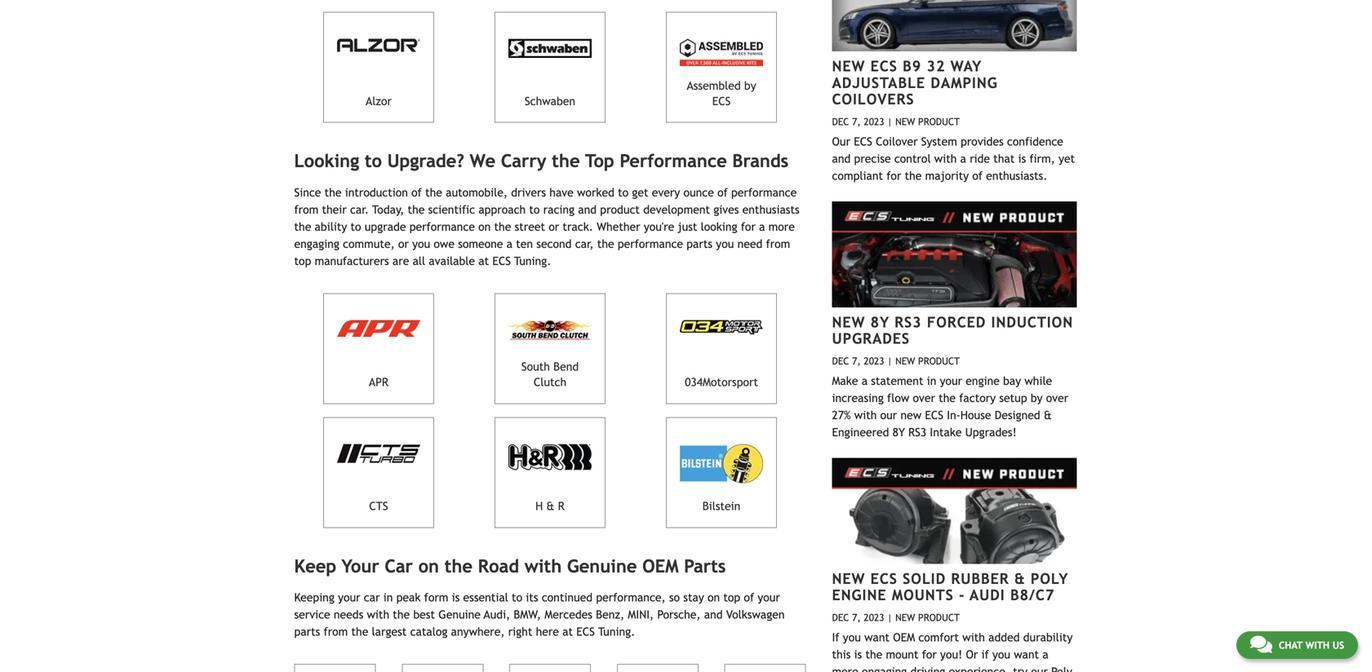 Task type: describe. For each thing, give the bounding box(es) containing it.
2 horizontal spatial from
[[766, 237, 790, 251]]

provides
[[961, 135, 1004, 148]]

introduction
[[345, 186, 408, 199]]

car
[[364, 592, 380, 605]]

new
[[901, 409, 922, 422]]

clutch
[[534, 376, 567, 389]]

in-
[[947, 409, 961, 422]]

7, for new 8y rs3 forced induction upgrades
[[852, 355, 861, 367]]

engaging inside since the introduction of the automobile, drivers have worked to get every ounce of performance from their car. today, the scientific approach to racing and product development gives enthusiasts the ability to upgrade performance on the street or track.  whether you're just looking for a more engaging commute, or you owe someone a ten second car, the performance parts you need from top manufacturers are all available at ecs tuning.
[[294, 237, 340, 251]]

alzor link
[[323, 12, 434, 123]]

benz,
[[596, 609, 625, 622]]

| for b9
[[888, 116, 893, 127]]

coilovers
[[832, 91, 915, 108]]

try
[[1013, 666, 1028, 673]]

ability
[[315, 220, 347, 233]]

statement
[[871, 375, 924, 388]]

firm,
[[1030, 152, 1055, 165]]

the up form
[[445, 556, 473, 577]]

the down peak
[[393, 609, 410, 622]]

volkswagen
[[726, 609, 785, 622]]

just
[[678, 220, 698, 233]]

automobile,
[[446, 186, 508, 199]]

stay
[[684, 592, 704, 605]]

to up street
[[529, 203, 540, 216]]

need
[[738, 237, 763, 251]]

to up introduction
[[365, 151, 382, 172]]

majority
[[926, 169, 969, 182]]

the up have
[[552, 151, 580, 172]]

system
[[922, 135, 958, 148]]

durability
[[1024, 631, 1073, 644]]

the inside dec 7, 2023 | new product make a statement in your engine bay while increasing flow over the factory setup by over 27% with our new ecs in-house designed & engineered 8y rs3 intake upgrades!
[[939, 392, 956, 405]]

chat with us
[[1279, 640, 1345, 651]]

keeping
[[294, 592, 335, 605]]

ecs inside since the introduction of the automobile, drivers have worked to get every ounce of performance from their car. today, the scientific approach to racing and product development gives enthusiasts the ability to upgrade performance on the street or track.  whether you're just looking for a more engaging commute, or you owe someone a ten second car, the performance parts you need from top manufacturers are all available at ecs tuning.
[[493, 255, 511, 268]]

h & r link
[[495, 418, 606, 529]]

0 vertical spatial from
[[294, 203, 319, 216]]

mount
[[886, 648, 919, 662]]

1 vertical spatial performance
[[410, 220, 475, 233]]

engine
[[966, 375, 1000, 388]]

the inside dec 7, 2023 | new product our ecs coilover system provides confidence and precise control with a ride that is firm, yet compliant for the majority of enthusiasts.
[[905, 169, 922, 182]]

the left 'ability' at the left of the page
[[294, 220, 311, 233]]

largest
[[372, 626, 407, 639]]

best
[[413, 609, 435, 622]]

parts inside since the introduction of the automobile, drivers have worked to get every ounce of performance from their car. today, the scientific approach to racing and product development gives enthusiasts the ability to upgrade performance on the street or track.  whether you're just looking for a more engaging commute, or you owe someone a ten second car, the performance parts you need from top manufacturers are all available at ecs tuning.
[[687, 237, 713, 251]]

a inside dec 7, 2023 | new product if you want oem comfort with added durability this is the mount for you! or if you want a more engaging driving experience, try our po
[[1043, 648, 1049, 662]]

our
[[832, 135, 851, 148]]

if
[[982, 648, 989, 662]]

0 horizontal spatial want
[[865, 631, 890, 644]]

for inside dec 7, 2023 | new product if you want oem comfort with added durability this is the mount for you! or if you want a more engaging driving experience, try our po
[[922, 648, 937, 662]]

designed
[[995, 409, 1041, 422]]

is inside dec 7, 2023 | new product if you want oem comfort with added durability this is the mount for you! or if you want a more engaging driving experience, try our po
[[854, 648, 862, 662]]

your
[[342, 556, 379, 577]]

dec for new ecs b9 32 way adjustable damping coilovers
[[832, 116, 849, 127]]

today,
[[372, 203, 404, 216]]

so
[[669, 592, 680, 605]]

house
[[961, 409, 992, 422]]

2023 for new ecs b9 32 way adjustable damping coilovers
[[864, 116, 885, 127]]

available
[[429, 255, 475, 268]]

anywhere,
[[451, 626, 505, 639]]

product for 32
[[918, 116, 960, 127]]

adjustable
[[832, 74, 926, 91]]

keeping your car in peak form is essential to its continued performance, so stay on top of your service needs with the best genuine audi, bmw, mercedes benz, mini, porsche, and volkswagen parts from the largest catalog anywhere, right here at ecs tuning.
[[294, 592, 785, 639]]

ecs inside keeping your car in peak form is essential to its continued performance, so stay on top of your service needs with the best genuine audi, bmw, mercedes benz, mini, porsche, and volkswagen parts from the largest catalog anywhere, right here at ecs tuning.
[[577, 626, 595, 639]]

by inside assembled by ecs
[[744, 79, 756, 92]]

by inside dec 7, 2023 | new product make a statement in your engine bay while increasing flow over the factory setup by over 27% with our new ecs in-house designed & engineered 8y rs3 intake upgrades!
[[1031, 392, 1043, 405]]

cts link
[[323, 418, 434, 529]]

product for rubber
[[918, 612, 960, 624]]

new 8y rs3 forced induction upgrades image
[[832, 201, 1077, 308]]

2023 for new 8y rs3 forced induction upgrades
[[864, 355, 885, 367]]

7, for new ecs b9 32 way adjustable damping coilovers
[[852, 116, 861, 127]]

development
[[643, 203, 710, 216]]

tuning. inside keeping your car in peak form is essential to its continued performance, so stay on top of your service needs with the best genuine audi, bmw, mercedes benz, mini, porsche, and volkswagen parts from the largest catalog anywhere, right here at ecs tuning.
[[598, 626, 635, 639]]

0 vertical spatial performance
[[731, 186, 797, 199]]

the inside dec 7, 2023 | new product if you want oem comfort with added durability this is the mount for you! or if you want a more engaging driving experience, try our po
[[866, 648, 883, 662]]

tuning. inside since the introduction of the automobile, drivers have worked to get every ounce of performance from their car. today, the scientific approach to racing and product development gives enthusiasts the ability to upgrade performance on the street or track.  whether you're just looking for a more engaging commute, or you owe someone a ten second car, the performance parts you need from top manufacturers are all available at ecs tuning.
[[514, 255, 551, 268]]

enthusiasts.
[[986, 169, 1048, 182]]

new ecs b9 32 way adjustable damping coilovers
[[832, 58, 998, 108]]

0 horizontal spatial oem
[[643, 556, 679, 577]]

engineered
[[832, 426, 889, 439]]

2023 for new ecs solid rubber & poly engine mounts - audi b8/c7
[[864, 612, 885, 624]]

r
[[558, 500, 565, 513]]

genuine inside keeping your car in peak form is essential to its continued performance, so stay on top of your service needs with the best genuine audi, bmw, mercedes benz, mini, porsche, and volkswagen parts from the largest catalog anywhere, right here at ecs tuning.
[[439, 609, 481, 622]]

have
[[550, 186, 574, 199]]

in inside keeping your car in peak form is essential to its continued performance, so stay on top of your service needs with the best genuine audi, bmw, mercedes benz, mini, porsche, and volkswagen parts from the largest catalog anywhere, right here at ecs tuning.
[[384, 592, 393, 605]]

more inside dec 7, 2023 | new product if you want oem comfort with added durability this is the mount for you! or if you want a more engaging driving experience, try our po
[[832, 666, 859, 673]]

in inside dec 7, 2023 | new product make a statement in your engine bay while increasing flow over the factory setup by over 27% with our new ecs in-house designed & engineered 8y rs3 intake upgrades!
[[927, 375, 937, 388]]

ecs inside new ecs solid rubber & poly engine mounts - audi b8/c7
[[871, 570, 898, 588]]

street
[[515, 220, 545, 233]]

new inside dec 7, 2023 | new product our ecs coilover system provides confidence and precise control with a ride that is firm, yet compliant for the majority of enthusiasts.
[[896, 116, 916, 127]]

0 horizontal spatial &
[[547, 500, 555, 513]]

chat with us link
[[1237, 632, 1358, 660]]

forced
[[927, 314, 986, 331]]

apr link
[[323, 293, 434, 404]]

more inside since the introduction of the automobile, drivers have worked to get every ounce of performance from their car. today, the scientific approach to racing and product development gives enthusiasts the ability to upgrade performance on the street or track.  whether you're just looking for a more engaging commute, or you owe someone a ten second car, the performance parts you need from top manufacturers are all available at ecs tuning.
[[769, 220, 795, 233]]

keep your car on the road with genuine oem parts
[[294, 556, 726, 577]]

rs3 inside dec 7, 2023 | new product make a statement in your engine bay while increasing flow over the factory setup by over 27% with our new ecs in-house designed & engineered 8y rs3 intake upgrades!
[[909, 426, 927, 439]]

their
[[322, 203, 347, 216]]

dec for new 8y rs3 forced induction upgrades
[[832, 355, 849, 367]]

new ecs solid rubber & poly engine mounts - audi b8/c7
[[832, 570, 1069, 604]]

to down car.
[[351, 220, 361, 233]]

this
[[832, 648, 851, 662]]

a left ten
[[507, 237, 513, 251]]

or
[[966, 648, 978, 662]]

precise
[[854, 152, 891, 165]]

dec 7, 2023 | new product our ecs coilover system provides confidence and precise control with a ride that is firm, yet compliant for the majority of enthusiasts.
[[832, 116, 1075, 182]]

of up the 'gives'
[[718, 186, 728, 199]]

new inside new ecs solid rubber & poly engine mounts - audi b8/c7
[[832, 570, 866, 588]]

schwaben link
[[495, 12, 606, 123]]

upgrades
[[832, 330, 910, 347]]

comfort
[[919, 631, 959, 644]]

the down approach in the top left of the page
[[494, 220, 511, 233]]

7, for new ecs solid rubber & poly engine mounts - audi b8/c7
[[852, 612, 861, 624]]

engaging inside dec 7, 2023 | new product if you want oem comfort with added durability this is the mount for you! or if you want a more engaging driving experience, try our po
[[862, 666, 907, 673]]

h & r
[[536, 500, 565, 513]]

alzor
[[366, 95, 392, 108]]

the down needs
[[351, 626, 368, 639]]

ecs inside dec 7, 2023 | new product our ecs coilover system provides confidence and precise control with a ride that is firm, yet compliant for the majority of enthusiasts.
[[854, 135, 873, 148]]

comments image
[[1251, 635, 1273, 655]]

mounts
[[892, 587, 954, 604]]

of inside dec 7, 2023 | new product our ecs coilover system provides confidence and precise control with a ride that is firm, yet compliant for the majority of enthusiasts.
[[973, 169, 983, 182]]

we
[[470, 151, 496, 172]]

every
[[652, 186, 680, 199]]

with inside keeping your car in peak form is essential to its continued performance, so stay on top of your service needs with the best genuine audi, bmw, mercedes benz, mini, porsche, and volkswagen parts from the largest catalog anywhere, right here at ecs tuning.
[[367, 609, 390, 622]]

ecs inside new ecs b9 32 way adjustable damping coilovers
[[871, 58, 898, 75]]

new ecs solid rubber & poly engine mounts - audi b8/c7 link
[[832, 570, 1069, 604]]

owe
[[434, 237, 455, 251]]

here
[[536, 626, 559, 639]]

yet
[[1059, 152, 1075, 165]]

our inside dec 7, 2023 | new product make a statement in your engine bay while increasing flow over the factory setup by over 27% with our new ecs in-house designed & engineered 8y rs3 intake upgrades!
[[881, 409, 897, 422]]

to inside keeping your car in peak form is essential to its continued performance, so stay on top of your service needs with the best genuine audi, bmw, mercedes benz, mini, porsche, and volkswagen parts from the largest catalog anywhere, right here at ecs tuning.
[[512, 592, 523, 605]]

essential
[[463, 592, 508, 605]]

new inside new ecs b9 32 way adjustable damping coilovers
[[832, 58, 866, 75]]

south bend clutch
[[522, 361, 579, 389]]

0 vertical spatial genuine
[[567, 556, 637, 577]]

product for forced
[[918, 355, 960, 367]]

track.
[[563, 220, 593, 233]]

ride
[[970, 152, 990, 165]]

that
[[994, 152, 1015, 165]]

looking to upgrade? we carry the top performance brands
[[294, 151, 789, 172]]

on inside since the introduction of the automobile, drivers have worked to get every ounce of performance from their car. today, the scientific approach to racing and product development gives enthusiasts the ability to upgrade performance on the street or track.  whether you're just looking for a more engaging commute, or you owe someone a ten second car, the performance parts you need from top manufacturers are all available at ecs tuning.
[[479, 220, 491, 233]]

new inside new 8y rs3 forced induction upgrades
[[832, 314, 866, 331]]

2 over from the left
[[1046, 392, 1069, 405]]

make
[[832, 375, 858, 388]]

the up their
[[325, 186, 342, 199]]

a down enthusiasts
[[759, 220, 765, 233]]

ecs inside assembled by ecs
[[713, 95, 731, 108]]



Task type: locate. For each thing, give the bounding box(es) containing it.
2 vertical spatial on
[[708, 592, 720, 605]]

| for solid
[[888, 612, 893, 624]]

7, inside dec 7, 2023 | new product our ecs coilover system provides confidence and precise control with a ride that is firm, yet compliant for the majority of enthusiasts.
[[852, 116, 861, 127]]

2 vertical spatial is
[[854, 648, 862, 662]]

ecs down "someone"
[[493, 255, 511, 268]]

product inside dec 7, 2023 | new product our ecs coilover system provides confidence and precise control with a ride that is firm, yet compliant for the majority of enthusiasts.
[[918, 116, 960, 127]]

0 vertical spatial 2023
[[864, 116, 885, 127]]

our down flow
[[881, 409, 897, 422]]

top
[[585, 151, 615, 172]]

setup
[[1000, 392, 1028, 405]]

new up "statement" on the right bottom of page
[[896, 355, 916, 367]]

oem up the "mount"
[[893, 631, 915, 644]]

at inside since the introduction of the automobile, drivers have worked to get every ounce of performance from their car. today, the scientific approach to racing and product development gives enthusiasts the ability to upgrade performance on the street or track.  whether you're just looking for a more engaging commute, or you owe someone a ten second car, the performance parts you need from top manufacturers are all available at ecs tuning.
[[479, 255, 489, 268]]

0 horizontal spatial in
[[384, 592, 393, 605]]

7, down coilovers
[[852, 116, 861, 127]]

south
[[522, 361, 550, 374]]

1 horizontal spatial top
[[724, 592, 741, 605]]

1 product from the top
[[918, 116, 960, 127]]

1 2023 from the top
[[864, 116, 885, 127]]

for down control
[[887, 169, 902, 182]]

your
[[940, 375, 963, 388], [338, 592, 361, 605], [758, 592, 780, 605]]

-
[[959, 587, 965, 604]]

parts
[[687, 237, 713, 251], [294, 626, 320, 639]]

1 horizontal spatial more
[[832, 666, 859, 673]]

top left the manufacturers
[[294, 255, 311, 268]]

on inside keeping your car in peak form is essential to its continued performance, so stay on top of your service needs with the best genuine audi, bmw, mercedes benz, mini, porsche, and volkswagen parts from the largest catalog anywhere, right here at ecs tuning.
[[708, 592, 720, 605]]

ecs left solid
[[871, 570, 898, 588]]

apr
[[369, 376, 389, 389]]

for inside dec 7, 2023 | new product our ecs coilover system provides confidence and precise control with a ride that is firm, yet compliant for the majority of enthusiasts.
[[887, 169, 902, 182]]

0 horizontal spatial performance
[[410, 220, 475, 233]]

1 horizontal spatial tuning.
[[598, 626, 635, 639]]

bilstein
[[703, 500, 741, 513]]

drivers
[[511, 186, 546, 199]]

looking
[[701, 220, 738, 233]]

of inside keeping your car in peak form is essential to its continued performance, so stay on top of your service needs with the best genuine audi, bmw, mercedes benz, mini, porsche, and volkswagen parts from the largest catalog anywhere, right here at ecs tuning.
[[744, 592, 754, 605]]

you!
[[941, 648, 963, 662]]

intake
[[930, 426, 962, 439]]

want up the "mount"
[[865, 631, 890, 644]]

new up if
[[832, 570, 866, 588]]

the down control
[[905, 169, 922, 182]]

rubber
[[951, 570, 1010, 588]]

1 vertical spatial by
[[1031, 392, 1043, 405]]

brands
[[733, 151, 789, 172]]

over
[[913, 392, 936, 405], [1046, 392, 1069, 405]]

3 dec from the top
[[832, 612, 849, 624]]

dec inside dec 7, 2023 | new product make a statement in your engine bay while increasing flow over the factory setup by over 27% with our new ecs in-house designed & engineered 8y rs3 intake upgrades!
[[832, 355, 849, 367]]

the left the "mount"
[[866, 648, 883, 662]]

ecs left in-
[[925, 409, 944, 422]]

2 7, from the top
[[852, 355, 861, 367]]

upgrade?
[[387, 151, 464, 172]]

product up the system
[[918, 116, 960, 127]]

the right car,
[[597, 237, 614, 251]]

with left us
[[1306, 640, 1330, 651]]

0 vertical spatial 8y
[[871, 314, 890, 331]]

2 horizontal spatial and
[[832, 152, 851, 165]]

1 vertical spatial genuine
[[439, 609, 481, 622]]

your up needs
[[338, 592, 361, 605]]

right
[[508, 626, 533, 639]]

1 vertical spatial product
[[918, 355, 960, 367]]

bilstein link
[[666, 418, 777, 529]]

0 vertical spatial and
[[832, 152, 851, 165]]

oem up so
[[643, 556, 679, 577]]

1 horizontal spatial in
[[927, 375, 937, 388]]

with inside dec 7, 2023 | new product if you want oem comfort with added durability this is the mount for you! or if you want a more engaging driving experience, try our po
[[963, 631, 985, 644]]

if
[[832, 631, 840, 644]]

with up its
[[525, 556, 562, 577]]

1 horizontal spatial from
[[324, 626, 348, 639]]

| up coilover
[[888, 116, 893, 127]]

1 dec from the top
[[832, 116, 849, 127]]

new 8y rs3 forced induction upgrades
[[832, 314, 1074, 347]]

rs3 left the forced
[[895, 314, 922, 331]]

a left ride
[[961, 152, 967, 165]]

2023 inside dec 7, 2023 | new product our ecs coilover system provides confidence and precise control with a ride that is firm, yet compliant for the majority of enthusiasts.
[[864, 116, 885, 127]]

0 horizontal spatial at
[[479, 255, 489, 268]]

2 vertical spatial 2023
[[864, 612, 885, 624]]

new ecs solid rubber & poly engine mounts - audi b8/c7 image
[[832, 458, 1077, 564]]

2023 inside dec 7, 2023 | new product if you want oem comfort with added durability this is the mount for you! or if you want a more engaging driving experience, try our po
[[864, 612, 885, 624]]

dec for new ecs solid rubber & poly engine mounts - audi b8/c7
[[832, 612, 849, 624]]

form
[[424, 592, 449, 605]]

0 horizontal spatial tuning.
[[514, 255, 551, 268]]

the up in-
[[939, 392, 956, 405]]

a up "increasing"
[[862, 375, 868, 388]]

7, inside dec 7, 2023 | new product if you want oem comfort with added durability this is the mount for you! or if you want a more engaging driving experience, try our po
[[852, 612, 861, 624]]

dec 7, 2023 | new product make a statement in your engine bay while increasing flow over the factory setup by over 27% with our new ecs in-house designed & engineered 8y rs3 intake upgrades!
[[832, 355, 1069, 439]]

0 vertical spatial dec
[[832, 116, 849, 127]]

whether
[[597, 220, 641, 233]]

is inside dec 7, 2023 | new product our ecs coilover system provides confidence and precise control with a ride that is firm, yet compliant for the majority of enthusiasts.
[[1019, 152, 1026, 165]]

on right stay
[[708, 592, 720, 605]]

looking
[[294, 151, 359, 172]]

rs3 inside new 8y rs3 forced induction upgrades
[[895, 314, 922, 331]]

1 vertical spatial on
[[418, 556, 439, 577]]

dec inside dec 7, 2023 | new product our ecs coilover system provides confidence and precise control with a ride that is firm, yet compliant for the majority of enthusiasts.
[[832, 116, 849, 127]]

& inside new ecs solid rubber & poly engine mounts - audi b8/c7
[[1015, 570, 1026, 588]]

32
[[927, 58, 946, 75]]

0 vertical spatial in
[[927, 375, 937, 388]]

0 vertical spatial is
[[1019, 152, 1026, 165]]

with down car
[[367, 609, 390, 622]]

by
[[744, 79, 756, 92], [1031, 392, 1043, 405]]

car.
[[350, 203, 369, 216]]

dec up if
[[832, 612, 849, 624]]

8y down "new"
[[893, 426, 905, 439]]

engaging down 'ability' at the left of the page
[[294, 237, 340, 251]]

with up or
[[963, 631, 985, 644]]

is inside keeping your car in peak form is essential to its continued performance, so stay on top of your service needs with the best genuine audi, bmw, mercedes benz, mini, porsche, and volkswagen parts from the largest catalog anywhere, right here at ecs tuning.
[[452, 592, 460, 605]]

to
[[365, 151, 382, 172], [618, 186, 629, 199], [529, 203, 540, 216], [351, 220, 361, 233], [512, 592, 523, 605]]

rs3 down "new"
[[909, 426, 927, 439]]

h
[[536, 500, 543, 513]]

1 vertical spatial want
[[1014, 648, 1039, 662]]

ecs inside dec 7, 2023 | new product make a statement in your engine bay while increasing flow over the factory setup by over 27% with our new ecs in-house designed & engineered 8y rs3 intake upgrades!
[[925, 409, 944, 422]]

1 horizontal spatial our
[[1031, 666, 1048, 673]]

dec up our
[[832, 116, 849, 127]]

ecs down assembled
[[713, 95, 731, 108]]

2 vertical spatial and
[[704, 609, 723, 622]]

1 vertical spatial or
[[398, 237, 409, 251]]

is right form
[[452, 592, 460, 605]]

1 horizontal spatial at
[[563, 626, 573, 639]]

to left get
[[618, 186, 629, 199]]

1 horizontal spatial genuine
[[567, 556, 637, 577]]

2023 down the engine
[[864, 612, 885, 624]]

2 vertical spatial product
[[918, 612, 960, 624]]

tuning. down benz,
[[598, 626, 635, 639]]

parts down just
[[687, 237, 713, 251]]

engaging down the "mount"
[[862, 666, 907, 673]]

parts down service
[[294, 626, 320, 639]]

of down ride
[[973, 169, 983, 182]]

0 horizontal spatial parts
[[294, 626, 320, 639]]

and inside since the introduction of the automobile, drivers have worked to get every ounce of performance from their car. today, the scientific approach to racing and product development gives enthusiasts the ability to upgrade performance on the street or track.  whether you're just looking for a more engaging commute, or you owe someone a ten second car, the performance parts you need from top manufacturers are all available at ecs tuning.
[[578, 203, 597, 216]]

while
[[1025, 375, 1053, 388]]

from inside keeping your car in peak form is essential to its continued performance, so stay on top of your service needs with the best genuine audi, bmw, mercedes benz, mini, porsche, and volkswagen parts from the largest catalog anywhere, right here at ecs tuning.
[[324, 626, 348, 639]]

new inside dec 7, 2023 | new product make a statement in your engine bay while increasing flow over the factory setup by over 27% with our new ecs in-house designed & engineered 8y rs3 intake upgrades!
[[896, 355, 916, 367]]

0 vertical spatial tuning.
[[514, 255, 551, 268]]

1 vertical spatial more
[[832, 666, 859, 673]]

dec inside dec 7, 2023 | new product if you want oem comfort with added durability this is the mount for you! or if you want a more engaging driving experience, try our po
[[832, 612, 849, 624]]

& left r at bottom left
[[547, 500, 555, 513]]

bay
[[1003, 375, 1021, 388]]

parts inside keeping your car in peak form is essential to its continued performance, so stay on top of your service needs with the best genuine audi, bmw, mercedes benz, mini, porsche, and volkswagen parts from the largest catalog anywhere, right here at ecs tuning.
[[294, 626, 320, 639]]

3 2023 from the top
[[864, 612, 885, 624]]

1 7, from the top
[[852, 116, 861, 127]]

| inside dec 7, 2023 | new product make a statement in your engine bay while increasing flow over the factory setup by over 27% with our new ecs in-house designed & engineered 8y rs3 intake upgrades!
[[888, 355, 893, 367]]

catalog
[[410, 626, 448, 639]]

0 vertical spatial on
[[479, 220, 491, 233]]

on up "someone"
[[479, 220, 491, 233]]

2 horizontal spatial is
[[1019, 152, 1026, 165]]

its
[[526, 592, 538, 605]]

2 vertical spatial for
[[922, 648, 937, 662]]

control
[[895, 152, 931, 165]]

someone
[[458, 237, 503, 251]]

1 horizontal spatial 8y
[[893, 426, 905, 439]]

coilover
[[876, 135, 918, 148]]

0 vertical spatial want
[[865, 631, 890, 644]]

for up need
[[741, 220, 756, 233]]

0 horizontal spatial engaging
[[294, 237, 340, 251]]

7, down the engine
[[852, 612, 861, 624]]

and inside dec 7, 2023 | new product our ecs coilover system provides confidence and precise control with a ride that is firm, yet compliant for the majority of enthusiasts.
[[832, 152, 851, 165]]

1 horizontal spatial by
[[1031, 392, 1043, 405]]

confidence
[[1007, 135, 1064, 148]]

a
[[961, 152, 967, 165], [759, 220, 765, 233], [507, 237, 513, 251], [862, 375, 868, 388], [1043, 648, 1049, 662]]

audi
[[970, 587, 1006, 604]]

1 vertical spatial 2023
[[864, 355, 885, 367]]

at inside keeping your car in peak form is essential to its continued performance, so stay on top of your service needs with the best genuine audi, bmw, mercedes benz, mini, porsche, and volkswagen parts from the largest catalog anywhere, right here at ecs tuning.
[[563, 626, 573, 639]]

enthusiasts
[[743, 203, 800, 216]]

with up the majority
[[935, 152, 957, 165]]

service
[[294, 609, 330, 622]]

1 vertical spatial our
[[1031, 666, 1048, 673]]

flow
[[887, 392, 910, 405]]

1 vertical spatial tuning.
[[598, 626, 635, 639]]

0 horizontal spatial and
[[578, 203, 597, 216]]

product up the comfort
[[918, 612, 960, 624]]

0 vertical spatial by
[[744, 79, 756, 92]]

2 product from the top
[[918, 355, 960, 367]]

1 horizontal spatial or
[[549, 220, 559, 233]]

| inside dec 7, 2023 | new product if you want oem comfort with added durability this is the mount for you! or if you want a more engaging driving experience, try our po
[[888, 612, 893, 624]]

2 vertical spatial |
[[888, 612, 893, 624]]

performance,
[[596, 592, 666, 605]]

racing
[[543, 203, 575, 216]]

2 2023 from the top
[[864, 355, 885, 367]]

our inside dec 7, 2023 | new product if you want oem comfort with added durability this is the mount for you! or if you want a more engaging driving experience, try our po
[[1031, 666, 1048, 673]]

1 vertical spatial at
[[563, 626, 573, 639]]

0 vertical spatial more
[[769, 220, 795, 233]]

want up the try
[[1014, 648, 1039, 662]]

in right "statement" on the right bottom of page
[[927, 375, 937, 388]]

product inside dec 7, 2023 | new product if you want oem comfort with added durability this is the mount for you! or if you want a more engaging driving experience, try our po
[[918, 612, 960, 624]]

| for rs3
[[888, 355, 893, 367]]

1 vertical spatial |
[[888, 355, 893, 367]]

1 vertical spatial engaging
[[862, 666, 907, 673]]

for inside since the introduction of the automobile, drivers have worked to get every ounce of performance from their car. today, the scientific approach to racing and product development gives enthusiasts the ability to upgrade performance on the street or track.  whether you're just looking for a more engaging commute, or you owe someone a ten second car, the performance parts you need from top manufacturers are all available at ecs tuning.
[[741, 220, 756, 233]]

over up "new"
[[913, 392, 936, 405]]

7, inside dec 7, 2023 | new product make a statement in your engine bay while increasing flow over the factory setup by over 27% with our new ecs in-house designed & engineered 8y rs3 intake upgrades!
[[852, 355, 861, 367]]

you're
[[644, 220, 675, 233]]

27%
[[832, 409, 851, 422]]

2 | from the top
[[888, 355, 893, 367]]

schwaben
[[525, 95, 576, 108]]

product inside dec 7, 2023 | new product make a statement in your engine bay while increasing flow over the factory setup by over 27% with our new ecs in-house designed & engineered 8y rs3 intake upgrades!
[[918, 355, 960, 367]]

chat
[[1279, 640, 1303, 651]]

with up engineered
[[855, 409, 877, 422]]

is
[[1019, 152, 1026, 165], [452, 592, 460, 605], [854, 648, 862, 662]]

on
[[479, 220, 491, 233], [418, 556, 439, 577], [708, 592, 720, 605]]

of down upgrade?
[[412, 186, 422, 199]]

ecs up the "precise"
[[854, 135, 873, 148]]

to left its
[[512, 592, 523, 605]]

more down this
[[832, 666, 859, 673]]

with
[[935, 152, 957, 165], [855, 409, 877, 422], [525, 556, 562, 577], [367, 609, 390, 622], [963, 631, 985, 644], [1306, 640, 1330, 651]]

2023
[[864, 116, 885, 127], [864, 355, 885, 367], [864, 612, 885, 624]]

new down "mounts"
[[896, 612, 916, 624]]

a down durability
[[1043, 648, 1049, 662]]

1 vertical spatial &
[[547, 500, 555, 513]]

your inside dec 7, 2023 | new product make a statement in your engine bay while increasing flow over the factory setup by over 27% with our new ecs in-house designed & engineered 8y rs3 intake upgrades!
[[940, 375, 963, 388]]

product down new 8y rs3 forced induction upgrades link
[[918, 355, 960, 367]]

from down needs
[[324, 626, 348, 639]]

2 vertical spatial &
[[1015, 570, 1026, 588]]

0 vertical spatial at
[[479, 255, 489, 268]]

keep
[[294, 556, 337, 577]]

1 vertical spatial from
[[766, 237, 790, 251]]

1 horizontal spatial parts
[[687, 237, 713, 251]]

all
[[413, 255, 425, 268]]

1 horizontal spatial engaging
[[862, 666, 907, 673]]

new inside dec 7, 2023 | new product if you want oem comfort with added durability this is the mount for you! or if you want a more engaging driving experience, try our po
[[896, 612, 916, 624]]

0 vertical spatial oem
[[643, 556, 679, 577]]

a inside dec 7, 2023 | new product make a statement in your engine bay while increasing flow over the factory setup by over 27% with our new ecs in-house designed & engineered 8y rs3 intake upgrades!
[[862, 375, 868, 388]]

by down while
[[1031, 392, 1043, 405]]

mercedes
[[545, 609, 593, 622]]

0 vertical spatial or
[[549, 220, 559, 233]]

2 dec from the top
[[832, 355, 849, 367]]

0 horizontal spatial over
[[913, 392, 936, 405]]

top inside since the introduction of the automobile, drivers have worked to get every ounce of performance from their car. today, the scientific approach to racing and product development gives enthusiasts the ability to upgrade performance on the street or track.  whether you're just looking for a more engaging commute, or you owe someone a ten second car, the performance parts you need from top manufacturers are all available at ecs tuning.
[[294, 255, 311, 268]]

2 vertical spatial performance
[[618, 237, 683, 251]]

and inside keeping your car in peak form is essential to its continued performance, so stay on top of your service needs with the best genuine audi, bmw, mercedes benz, mini, porsche, and volkswagen parts from the largest catalog anywhere, right here at ecs tuning.
[[704, 609, 723, 622]]

0 horizontal spatial our
[[881, 409, 897, 422]]

and down worked
[[578, 203, 597, 216]]

or
[[549, 220, 559, 233], [398, 237, 409, 251]]

7, up the make
[[852, 355, 861, 367]]

0 vertical spatial engaging
[[294, 237, 340, 251]]

0 horizontal spatial on
[[418, 556, 439, 577]]

0 horizontal spatial is
[[452, 592, 460, 605]]

and down stay
[[704, 609, 723, 622]]

at down mercedes on the left bottom of the page
[[563, 626, 573, 639]]

oem inside dec 7, 2023 | new product if you want oem comfort with added durability this is the mount for you! or if you want a more engaging driving experience, try our po
[[893, 631, 915, 644]]

new up coilover
[[896, 116, 916, 127]]

1 horizontal spatial &
[[1015, 570, 1026, 588]]

are
[[393, 255, 409, 268]]

1 horizontal spatial and
[[704, 609, 723, 622]]

product
[[600, 203, 640, 216]]

1 vertical spatial and
[[578, 203, 597, 216]]

new ecs b9 32 way adjustable damping coilovers image
[[832, 0, 1077, 51]]

2023 inside dec 7, 2023 | new product make a statement in your engine bay while increasing flow over the factory setup by over 27% with our new ecs in-house designed & engineered 8y rs3 intake upgrades!
[[864, 355, 885, 367]]

2 vertical spatial from
[[324, 626, 348, 639]]

8y inside dec 7, 2023 | new product make a statement in your engine bay while increasing flow over the factory setup by over 27% with our new ecs in-house designed & engineered 8y rs3 intake upgrades!
[[893, 426, 905, 439]]

new up coilovers
[[832, 58, 866, 75]]

porsche,
[[658, 609, 701, 622]]

from down since
[[294, 203, 319, 216]]

the up scientific
[[425, 186, 442, 199]]

1 vertical spatial top
[[724, 592, 741, 605]]

0 horizontal spatial your
[[338, 592, 361, 605]]

1 horizontal spatial oem
[[893, 631, 915, 644]]

new up the make
[[832, 314, 866, 331]]

1 horizontal spatial on
[[479, 220, 491, 233]]

& inside dec 7, 2023 | new product make a statement in your engine bay while increasing flow over the factory setup by over 27% with our new ecs in-house designed & engineered 8y rs3 intake upgrades!
[[1044, 409, 1052, 422]]

1 vertical spatial in
[[384, 592, 393, 605]]

is right this
[[854, 648, 862, 662]]

commute,
[[343, 237, 395, 251]]

carry
[[501, 151, 547, 172]]

performance up enthusiasts
[[731, 186, 797, 199]]

2 horizontal spatial &
[[1044, 409, 1052, 422]]

0 horizontal spatial or
[[398, 237, 409, 251]]

1 vertical spatial 7,
[[852, 355, 861, 367]]

1 horizontal spatial over
[[1046, 392, 1069, 405]]

2 horizontal spatial your
[[940, 375, 963, 388]]

road
[[478, 556, 519, 577]]

3 | from the top
[[888, 612, 893, 624]]

for up driving
[[922, 648, 937, 662]]

engaging
[[294, 237, 340, 251], [862, 666, 907, 673]]

with inside dec 7, 2023 | new product our ecs coilover system provides confidence and precise control with a ride that is firm, yet compliant for the majority of enthusiasts.
[[935, 152, 957, 165]]

engine
[[832, 587, 887, 604]]

scientific
[[428, 203, 475, 216]]

3 product from the top
[[918, 612, 960, 624]]

0 vertical spatial &
[[1044, 409, 1052, 422]]

0 vertical spatial parts
[[687, 237, 713, 251]]

performance down you're
[[618, 237, 683, 251]]

1 vertical spatial dec
[[832, 355, 849, 367]]

genuine up performance,
[[567, 556, 637, 577]]

our right the try
[[1031, 666, 1048, 673]]

0 vertical spatial rs3
[[895, 314, 922, 331]]

product
[[918, 116, 960, 127], [918, 355, 960, 367], [918, 612, 960, 624]]

1 | from the top
[[888, 116, 893, 127]]

you
[[412, 237, 430, 251], [716, 237, 734, 251], [843, 631, 861, 644], [993, 648, 1011, 662]]

1 over from the left
[[913, 392, 936, 405]]

performance up owe
[[410, 220, 475, 233]]

of up volkswagen
[[744, 592, 754, 605]]

bmw,
[[514, 609, 541, 622]]

1 horizontal spatial want
[[1014, 648, 1039, 662]]

solid
[[903, 570, 946, 588]]

with inside dec 7, 2023 | new product make a statement in your engine bay while increasing flow over the factory setup by over 27% with our new ecs in-house designed & engineered 8y rs3 intake upgrades!
[[855, 409, 877, 422]]

1 vertical spatial parts
[[294, 626, 320, 639]]

mini,
[[628, 609, 654, 622]]

factory
[[959, 392, 996, 405]]

and down our
[[832, 152, 851, 165]]

assembled by ecs link
[[666, 12, 777, 123]]

dec up the make
[[832, 355, 849, 367]]

8y inside new 8y rs3 forced induction upgrades
[[871, 314, 890, 331]]

0 vertical spatial for
[[887, 169, 902, 182]]

genuine up 'anywhere,'
[[439, 609, 481, 622]]

top up volkswagen
[[724, 592, 741, 605]]

1 horizontal spatial your
[[758, 592, 780, 605]]

2 vertical spatial 7,
[[852, 612, 861, 624]]

2023 down coilovers
[[864, 116, 885, 127]]

new
[[832, 58, 866, 75], [896, 116, 916, 127], [832, 314, 866, 331], [896, 355, 916, 367], [832, 570, 866, 588], [896, 612, 916, 624]]

your up volkswagen
[[758, 592, 780, 605]]

0 vertical spatial product
[[918, 116, 960, 127]]

worked
[[577, 186, 615, 199]]

8y up "statement" on the right bottom of page
[[871, 314, 890, 331]]

a inside dec 7, 2023 | new product our ecs coilover system provides confidence and precise control with a ride that is firm, yet compliant for the majority of enthusiasts.
[[961, 152, 967, 165]]

continued
[[542, 592, 593, 605]]

2 horizontal spatial performance
[[731, 186, 797, 199]]

top inside keeping your car in peak form is essential to its continued performance, so stay on top of your service needs with the best genuine audi, bmw, mercedes benz, mini, porsche, and volkswagen parts from the largest catalog anywhere, right here at ecs tuning.
[[724, 592, 741, 605]]

7,
[[852, 116, 861, 127], [852, 355, 861, 367], [852, 612, 861, 624]]

1 vertical spatial 8y
[[893, 426, 905, 439]]

2 horizontal spatial for
[[922, 648, 937, 662]]

3 7, from the top
[[852, 612, 861, 624]]

& left poly
[[1015, 570, 1026, 588]]

top
[[294, 255, 311, 268], [724, 592, 741, 605]]

gives
[[714, 203, 739, 216]]

| inside dec 7, 2023 | new product our ecs coilover system provides confidence and precise control with a ride that is firm, yet compliant for the majority of enthusiasts.
[[888, 116, 893, 127]]

1 horizontal spatial performance
[[618, 237, 683, 251]]

car
[[385, 556, 413, 577]]

the right today,
[[408, 203, 425, 216]]

or up are
[[398, 237, 409, 251]]

0 horizontal spatial genuine
[[439, 609, 481, 622]]

on right the car
[[418, 556, 439, 577]]

2023 down upgrades
[[864, 355, 885, 367]]

in right car
[[384, 592, 393, 605]]



Task type: vqa. For each thing, say whether or not it's contained in the screenshot.
Rubber
yes



